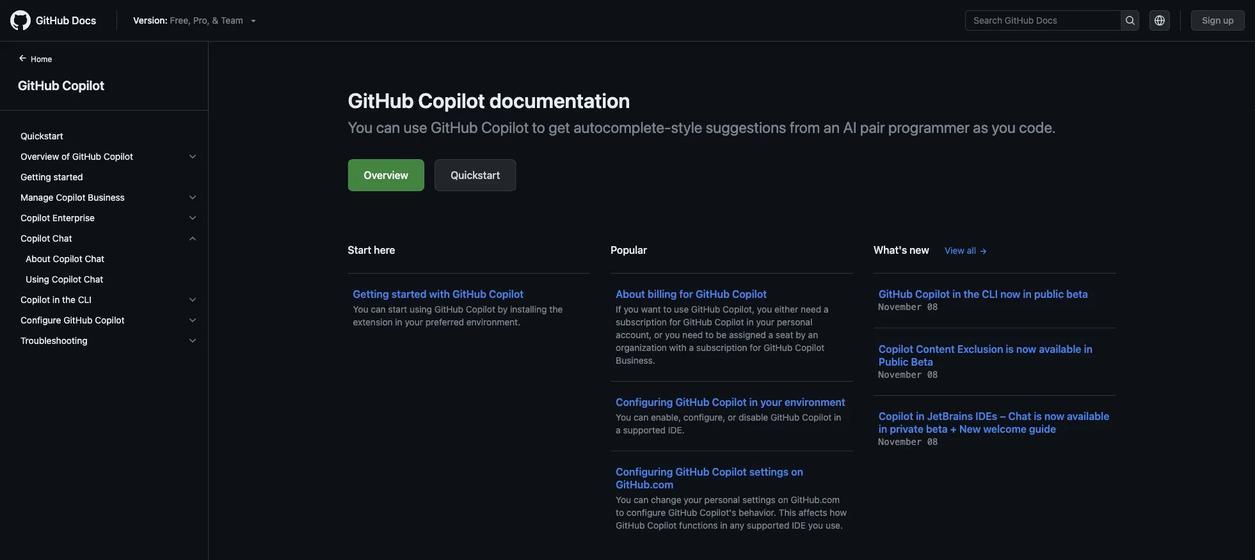 Task type: locate. For each thing, give the bounding box(es) containing it.
0 vertical spatial about
[[26, 254, 50, 264]]

use.
[[826, 521, 843, 531]]

the inside 'dropdown button'
[[62, 295, 75, 305]]

sc 9kayk9 0 image inside overview of github copilot dropdown button
[[188, 152, 198, 162]]

getting started link
[[15, 167, 203, 188]]

how
[[830, 508, 847, 518]]

started up start
[[392, 288, 427, 301]]

sc 9kayk9 0 image for copilot enterprise
[[188, 213, 198, 223]]

1 horizontal spatial an
[[824, 118, 840, 136]]

0 horizontal spatial beta
[[926, 423, 948, 436]]

2 sc 9kayk9 0 image from the top
[[188, 193, 198, 203]]

2 vertical spatial now
[[1044, 411, 1065, 423]]

is
[[1006, 343, 1014, 355], [1034, 411, 1042, 423]]

a inside configuring github copilot in your environment you can enable, configure, or disable github copilot in a supported ide.
[[616, 425, 621, 436]]

use inside about billing for github copilot if you want to use github copilot, you either need a subscription for github copilot in your personal account, or you need to be assigned a seat by an organization  with a subscription for github copilot business.
[[674, 304, 689, 315]]

about
[[26, 254, 50, 264], [616, 288, 645, 301]]

account,
[[616, 330, 652, 341]]

documentation
[[490, 88, 630, 113]]

getting inside github copilot element
[[20, 172, 51, 182]]

the right installing
[[549, 304, 563, 315]]

november inside 'copilot content exclusion is now available in public beta november 08'
[[879, 370, 922, 380]]

with right organization on the bottom of page
[[669, 343, 687, 353]]

guide
[[1029, 423, 1056, 436]]

your up assigned
[[756, 317, 774, 328]]

you up configure
[[616, 495, 631, 506]]

0 horizontal spatial or
[[654, 330, 663, 341]]

personal
[[777, 317, 812, 328], [704, 495, 740, 506]]

1 vertical spatial by
[[796, 330, 806, 341]]

an right seat
[[808, 330, 818, 341]]

1 horizontal spatial with
[[669, 343, 687, 353]]

chat right –
[[1008, 411, 1031, 423]]

0 horizontal spatial an
[[808, 330, 818, 341]]

is right exclusion
[[1006, 343, 1014, 355]]

november
[[879, 302, 922, 313], [879, 370, 922, 380], [879, 437, 922, 448]]

1 horizontal spatial cli
[[982, 288, 998, 301]]

0 vertical spatial november
[[879, 302, 922, 313]]

0 vertical spatial github.com
[[616, 479, 674, 491]]

your inside configuring github copilot in your environment you can enable, configure, or disable github copilot in a supported ide.
[[760, 397, 782, 409]]

in inside about billing for github copilot if you want to use github copilot, you either need a subscription for github copilot in your personal account, or you need to be assigned a seat by an organization  with a subscription for github copilot business.
[[747, 317, 754, 328]]

business
[[88, 192, 125, 203]]

copilot chat
[[20, 233, 72, 244]]

configuring inside configuring github copilot settings on github.com you can change your personal settings on github.com to configure github copilot's behavior. this affects how github copilot functions in any supported ide you use.
[[616, 466, 673, 478]]

08 up content
[[927, 302, 938, 313]]

for down assigned
[[750, 343, 761, 353]]

08 inside 'copilot content exclusion is now available in public beta november 08'
[[927, 370, 938, 380]]

a left seat
[[768, 330, 773, 341]]

need right "either"
[[801, 304, 821, 315]]

your up disable
[[760, 397, 782, 409]]

need left be
[[682, 330, 703, 341]]

1 horizontal spatial the
[[549, 304, 563, 315]]

configuring up 'change'
[[616, 466, 673, 478]]

0 vertical spatial use
[[404, 118, 427, 136]]

1 vertical spatial personal
[[704, 495, 740, 506]]

1 horizontal spatial started
[[392, 288, 427, 301]]

the up configure github copilot on the bottom of page
[[62, 295, 75, 305]]

started inside github copilot element
[[53, 172, 83, 182]]

1 horizontal spatial github.com
[[791, 495, 840, 506]]

subscription down be
[[696, 343, 747, 353]]

+
[[950, 423, 957, 436]]

1 vertical spatial an
[[808, 330, 818, 341]]

1 vertical spatial or
[[728, 413, 736, 423]]

november down public
[[879, 370, 922, 380]]

copilot chat element
[[10, 229, 208, 290], [10, 249, 208, 290]]

copilot chat element containing copilot chat
[[10, 229, 208, 290]]

a right "either"
[[824, 304, 829, 315]]

2 vertical spatial 08
[[927, 437, 938, 448]]

copilot inside overview of github copilot dropdown button
[[104, 151, 133, 162]]

1 vertical spatial with
[[669, 343, 687, 353]]

0 horizontal spatial use
[[404, 118, 427, 136]]

you inside configuring github copilot settings on github.com you can change your personal settings on github.com to configure github copilot's behavior. this affects how github copilot functions in any supported ide you use.
[[808, 521, 823, 531]]

08 inside github copilot in the cli now in public beta november 08
[[927, 302, 938, 313]]

0 vertical spatial by
[[498, 304, 508, 315]]

configuring for configuring github copilot settings on github.com
[[616, 466, 673, 478]]

you inside configuring github copilot in your environment you can enable, configure, or disable github copilot in a supported ide.
[[616, 413, 631, 423]]

copilot inside copilot in jetbrains ides – chat is now available in private beta + new welcome guide november 08
[[879, 411, 913, 423]]

chat down copilot chat dropdown button
[[85, 254, 104, 264]]

start here
[[348, 244, 395, 256]]

quickstart
[[20, 131, 63, 141], [451, 169, 500, 181]]

github.com up affects
[[791, 495, 840, 506]]

an left ai
[[824, 118, 840, 136]]

supported down behavior.
[[747, 521, 790, 531]]

about up if
[[616, 288, 645, 301]]

sc 9kayk9 0 image inside the manage copilot business dropdown button
[[188, 193, 198, 203]]

1 horizontal spatial by
[[796, 330, 806, 341]]

november inside github copilot in the cli now in public beta november 08
[[879, 302, 922, 313]]

popular
[[611, 244, 647, 256]]

0 horizontal spatial about
[[26, 254, 50, 264]]

cli up configure github copilot on the bottom of page
[[78, 295, 92, 305]]

content
[[916, 343, 955, 355]]

for
[[679, 288, 693, 301], [669, 317, 681, 328], [750, 343, 761, 353]]

the inside getting started with github copilot you can start using github copilot by installing the extension in your preferred environment.
[[549, 304, 563, 315]]

started for getting started
[[53, 172, 83, 182]]

0 horizontal spatial personal
[[704, 495, 740, 506]]

0 horizontal spatial with
[[429, 288, 450, 301]]

0 horizontal spatial the
[[62, 295, 75, 305]]

0 horizontal spatial is
[[1006, 343, 1014, 355]]

preferred
[[425, 317, 464, 328]]

using copilot chat link
[[15, 269, 203, 290]]

configuring inside configuring github copilot in your environment you can enable, configure, or disable github copilot in a supported ide.
[[616, 397, 673, 409]]

here
[[374, 244, 395, 256]]

for right billing
[[679, 288, 693, 301]]

1 november 08 element from the top
[[879, 302, 938, 313]]

beta
[[911, 356, 933, 368]]

0 vertical spatial started
[[53, 172, 83, 182]]

cli inside 'dropdown button'
[[78, 295, 92, 305]]

github copilot documentation you can use github copilot to get autocomplete-style suggestions from an ai pair programmer as you code.
[[348, 88, 1056, 136]]

getting up manage
[[20, 172, 51, 182]]

1 vertical spatial beta
[[926, 423, 948, 436]]

now left public
[[1001, 288, 1021, 301]]

0 vertical spatial november 08 element
[[879, 302, 938, 313]]

an inside github copilot documentation you can use github copilot to get autocomplete-style suggestions from an ai pair programmer as you code.
[[824, 118, 840, 136]]

started inside getting started with github copilot you can start using github copilot by installing the extension in your preferred environment.
[[392, 288, 427, 301]]

0 vertical spatial getting
[[20, 172, 51, 182]]

programmer
[[888, 118, 970, 136]]

1 vertical spatial 08
[[927, 370, 938, 380]]

november 08 element for in
[[879, 437, 938, 448]]

getting inside getting started with github copilot you can start using github copilot by installing the extension in your preferred environment.
[[353, 288, 389, 301]]

copilot inside the manage copilot business dropdown button
[[56, 192, 85, 203]]

in inside configuring github copilot settings on github.com you can change your personal settings on github.com to configure github copilot's behavior. this affects how github copilot functions in any supported ide you use.
[[720, 521, 727, 531]]

you inside github copilot documentation you can use github copilot to get autocomplete-style suggestions from an ai pair programmer as you code.
[[348, 118, 373, 136]]

in inside 'copilot content exclusion is now available in public beta november 08'
[[1084, 343, 1093, 355]]

2 vertical spatial november 08 element
[[879, 437, 938, 448]]

chat inside dropdown button
[[52, 233, 72, 244]]

configuring
[[616, 397, 673, 409], [616, 466, 673, 478]]

0 horizontal spatial subscription
[[616, 317, 667, 328]]

2 08 from the top
[[927, 370, 938, 380]]

0 vertical spatial available
[[1039, 343, 1081, 355]]

1 vertical spatial about
[[616, 288, 645, 301]]

0 vertical spatial quickstart link
[[15, 126, 203, 147]]

getting for getting started
[[20, 172, 51, 182]]

personal up copilot's
[[704, 495, 740, 506]]

of
[[61, 151, 70, 162]]

1 horizontal spatial on
[[791, 466, 803, 478]]

you up overview link
[[348, 118, 373, 136]]

november 08 element down "private"
[[879, 437, 938, 448]]

github inside github copilot in the cli now in public beta november 08
[[879, 288, 913, 301]]

sc 9kayk9 0 image inside copilot in the cli 'dropdown button'
[[188, 295, 198, 305]]

sc 9kayk9 0 image
[[188, 152, 198, 162], [188, 193, 198, 203], [188, 213, 198, 223], [188, 234, 198, 244]]

autocomplete-
[[574, 118, 671, 136]]

configure github copilot
[[20, 315, 124, 326]]

about inside github copilot element
[[26, 254, 50, 264]]

for down billing
[[669, 317, 681, 328]]

0 horizontal spatial github.com
[[616, 479, 674, 491]]

you inside configuring github copilot settings on github.com you can change your personal settings on github.com to configure github copilot's behavior. this affects how github copilot functions in any supported ide you use.
[[616, 495, 631, 506]]

the down the all
[[964, 288, 979, 301]]

sc 9kayk9 0 image inside copilot enterprise dropdown button
[[188, 213, 198, 223]]

can up overview link
[[376, 118, 400, 136]]

with up "using" on the bottom left of the page
[[429, 288, 450, 301]]

2 november from the top
[[879, 370, 922, 380]]

1 vertical spatial supported
[[747, 521, 790, 531]]

getting up extension
[[353, 288, 389, 301]]

1 horizontal spatial beta
[[1066, 288, 1088, 301]]

your up functions
[[684, 495, 702, 506]]

1 november from the top
[[879, 302, 922, 313]]

3 08 from the top
[[927, 437, 938, 448]]

0 vertical spatial subscription
[[616, 317, 667, 328]]

november for copilot
[[879, 370, 922, 380]]

3 november from the top
[[879, 437, 922, 448]]

1 vertical spatial configuring
[[616, 466, 673, 478]]

november 08 element
[[879, 302, 938, 313], [879, 370, 938, 380], [879, 437, 938, 448]]

you left enable,
[[616, 413, 631, 423]]

about inside about billing for github copilot if you want to use github copilot, you either need a subscription for github copilot in your personal account, or you need to be assigned a seat by an organization  with a subscription for github copilot business.
[[616, 288, 645, 301]]

1 horizontal spatial supported
[[747, 521, 790, 531]]

1 horizontal spatial use
[[674, 304, 689, 315]]

an
[[824, 118, 840, 136], [808, 330, 818, 341]]

1 copilot chat element from the top
[[10, 229, 208, 290]]

2 copilot chat element from the top
[[10, 249, 208, 290]]

1 vertical spatial quickstart link
[[435, 159, 516, 191]]

view all
[[945, 245, 976, 256]]

your down "using" on the bottom left of the page
[[405, 317, 423, 328]]

overview link
[[348, 159, 424, 191]]

0 horizontal spatial getting
[[20, 172, 51, 182]]

to inside github copilot documentation you can use github copilot to get autocomplete-style suggestions from an ai pair programmer as you code.
[[532, 118, 545, 136]]

environment
[[785, 397, 845, 409]]

2 sc 9kayk9 0 image from the top
[[188, 316, 198, 326]]

settings
[[749, 466, 789, 478], [742, 495, 776, 506]]

november up content
[[879, 302, 922, 313]]

available inside 'copilot content exclusion is now available in public beta november 08'
[[1039, 343, 1081, 355]]

view all link
[[945, 244, 988, 258]]

sc 9kayk9 0 image inside configure github copilot dropdown button
[[188, 316, 198, 326]]

can up extension
[[371, 304, 386, 315]]

copilot
[[62, 77, 104, 92], [418, 88, 485, 113], [481, 118, 529, 136], [104, 151, 133, 162], [56, 192, 85, 203], [20, 213, 50, 223], [20, 233, 50, 244], [53, 254, 82, 264], [52, 274, 81, 285], [489, 288, 524, 301], [732, 288, 767, 301], [915, 288, 950, 301], [20, 295, 50, 305], [466, 304, 495, 315], [95, 315, 124, 326], [715, 317, 744, 328], [795, 343, 825, 353], [879, 343, 913, 355], [712, 397, 747, 409], [879, 411, 913, 423], [802, 413, 832, 423], [712, 466, 747, 478], [647, 521, 677, 531]]

started
[[53, 172, 83, 182], [392, 288, 427, 301]]

cli down view all link
[[982, 288, 998, 301]]

4 sc 9kayk9 0 image from the top
[[188, 234, 198, 244]]

copilot in the cli button
[[15, 290, 203, 310]]

2 horizontal spatial the
[[964, 288, 979, 301]]

0 vertical spatial 08
[[927, 302, 938, 313]]

chat up about copilot chat at the top left of the page
[[52, 233, 72, 244]]

version:
[[133, 15, 168, 26]]

a left ide.
[[616, 425, 621, 436]]

can up configure
[[634, 495, 649, 506]]

use up overview link
[[404, 118, 427, 136]]

started down the 'of'
[[53, 172, 83, 182]]

you right if
[[624, 304, 639, 315]]

use
[[404, 118, 427, 136], [674, 304, 689, 315]]

1 vertical spatial sc 9kayk9 0 image
[[188, 316, 198, 326]]

0 horizontal spatial need
[[682, 330, 703, 341]]

troubleshooting
[[20, 336, 87, 346]]

november inside copilot in jetbrains ides – chat is now available in private beta + new welcome guide november 08
[[879, 437, 922, 448]]

code.
[[1019, 118, 1056, 136]]

with
[[429, 288, 450, 301], [669, 343, 687, 353]]

1 configuring from the top
[[616, 397, 673, 409]]

1 sc 9kayk9 0 image from the top
[[188, 152, 198, 162]]

0 horizontal spatial on
[[778, 495, 788, 506]]

1 horizontal spatial or
[[728, 413, 736, 423]]

1 horizontal spatial about
[[616, 288, 645, 301]]

cli inside github copilot in the cli now in public beta november 08
[[982, 288, 998, 301]]

beta left +
[[926, 423, 948, 436]]

3 sc 9kayk9 0 image from the top
[[188, 213, 198, 223]]

08 down jetbrains
[[927, 437, 938, 448]]

configuring for configuring github copilot in your environment
[[616, 397, 673, 409]]

copilot inside copilot enterprise dropdown button
[[20, 213, 50, 223]]

1 horizontal spatial quickstart
[[451, 169, 500, 181]]

configuring up enable,
[[616, 397, 673, 409]]

or left disable
[[728, 413, 736, 423]]

sc 9kayk9 0 image inside copilot chat dropdown button
[[188, 234, 198, 244]]

08 down the beta
[[927, 370, 938, 380]]

0 vertical spatial supported
[[623, 425, 666, 436]]

free,
[[170, 15, 191, 26]]

november 08 element down the beta
[[879, 370, 938, 380]]

0 vertical spatial beta
[[1066, 288, 1088, 301]]

0 vertical spatial overview
[[20, 151, 59, 162]]

1 vertical spatial use
[[674, 304, 689, 315]]

by right seat
[[796, 330, 806, 341]]

0 vertical spatial quickstart
[[20, 131, 63, 141]]

beta right public
[[1066, 288, 1088, 301]]

3 sc 9kayk9 0 image from the top
[[188, 336, 198, 346]]

0 vertical spatial an
[[824, 118, 840, 136]]

sc 9kayk9 0 image for manage copilot business
[[188, 193, 198, 203]]

beta
[[1066, 288, 1088, 301], [926, 423, 948, 436]]

1 08 from the top
[[927, 302, 938, 313]]

1 sc 9kayk9 0 image from the top
[[188, 295, 198, 305]]

1 vertical spatial available
[[1067, 411, 1109, 423]]

environment.
[[466, 317, 520, 328]]

november down "private"
[[879, 437, 922, 448]]

now right exclusion
[[1016, 343, 1036, 355]]

1 vertical spatial november 08 element
[[879, 370, 938, 380]]

None search field
[[965, 10, 1139, 31]]

0 vertical spatial is
[[1006, 343, 1014, 355]]

2 configuring from the top
[[616, 466, 673, 478]]

0 vertical spatial need
[[801, 304, 821, 315]]

configure
[[20, 315, 61, 326]]

november 08 element up content
[[879, 302, 938, 313]]

available inside copilot in jetbrains ides – chat is now available in private beta + new welcome guide november 08
[[1067, 411, 1109, 423]]

overview of github copilot button
[[15, 147, 203, 167]]

to
[[532, 118, 545, 136], [663, 304, 672, 315], [705, 330, 714, 341], [616, 508, 624, 518]]

3 november 08 element from the top
[[879, 437, 938, 448]]

you right as
[[992, 118, 1016, 136]]

0 horizontal spatial quickstart link
[[15, 126, 203, 147]]

0 vertical spatial configuring
[[616, 397, 673, 409]]

you up extension
[[353, 304, 368, 315]]

to left get
[[532, 118, 545, 136]]

0 vertical spatial sc 9kayk9 0 image
[[188, 295, 198, 305]]

2 november 08 element from the top
[[879, 370, 938, 380]]

0 horizontal spatial cli
[[78, 295, 92, 305]]

overview inside dropdown button
[[20, 151, 59, 162]]

1 vertical spatial overview
[[364, 169, 408, 181]]

now inside copilot in jetbrains ides – chat is now available in private beta + new welcome guide november 08
[[1044, 411, 1065, 423]]

business.
[[616, 356, 655, 366]]

a
[[824, 304, 829, 315], [768, 330, 773, 341], [689, 343, 694, 353], [616, 425, 621, 436]]

is inside copilot in jetbrains ides – chat is now available in private beta + new welcome guide november 08
[[1034, 411, 1042, 423]]

now up guide
[[1044, 411, 1065, 423]]

1 horizontal spatial is
[[1034, 411, 1042, 423]]

copilot inside copilot in the cli 'dropdown button'
[[20, 295, 50, 305]]

1 vertical spatial on
[[778, 495, 788, 506]]

copilot inside using copilot chat link
[[52, 274, 81, 285]]

2 vertical spatial sc 9kayk9 0 image
[[188, 336, 198, 346]]

you down affects
[[808, 521, 823, 531]]

–
[[1000, 411, 1006, 423]]

1 vertical spatial now
[[1016, 343, 1036, 355]]

overview
[[20, 151, 59, 162], [364, 169, 408, 181]]

in inside 'dropdown button'
[[52, 295, 60, 305]]

started for getting started with github copilot you can start using github copilot by installing the extension in your preferred environment.
[[392, 288, 427, 301]]

now inside 'copilot content exclusion is now available in public beta november 08'
[[1016, 343, 1036, 355]]

0 horizontal spatial by
[[498, 304, 508, 315]]

supported down enable,
[[623, 425, 666, 436]]

your
[[405, 317, 423, 328], [756, 317, 774, 328], [760, 397, 782, 409], [684, 495, 702, 506]]

you
[[348, 118, 373, 136], [353, 304, 368, 315], [616, 413, 631, 423], [616, 495, 631, 506]]

0 horizontal spatial quickstart
[[20, 131, 63, 141]]

0 vertical spatial or
[[654, 330, 663, 341]]

0 vertical spatial for
[[679, 288, 693, 301]]

copilot,
[[723, 304, 755, 315]]

0 horizontal spatial overview
[[20, 151, 59, 162]]

use down billing
[[674, 304, 689, 315]]

personal down "either"
[[777, 317, 812, 328]]

08
[[927, 302, 938, 313], [927, 370, 938, 380], [927, 437, 938, 448]]

0 vertical spatial with
[[429, 288, 450, 301]]

is up guide
[[1034, 411, 1042, 423]]

either
[[774, 304, 798, 315]]

github.com up 'change'
[[616, 479, 674, 491]]

quickstart inside github copilot element
[[20, 131, 63, 141]]

you inside github copilot documentation you can use github copilot to get autocomplete-style suggestions from an ai pair programmer as you code.
[[992, 118, 1016, 136]]

your inside about billing for github copilot if you want to use github copilot, you either need a subscription for github copilot in your personal account, or you need to be assigned a seat by an organization  with a subscription for github copilot business.
[[756, 317, 774, 328]]

1 horizontal spatial personal
[[777, 317, 812, 328]]

by up the environment.
[[498, 304, 508, 315]]

sc 9kayk9 0 image
[[188, 295, 198, 305], [188, 316, 198, 326], [188, 336, 198, 346]]

by
[[498, 304, 508, 315], [796, 330, 806, 341]]

1 horizontal spatial overview
[[364, 169, 408, 181]]

change
[[651, 495, 681, 506]]

0 vertical spatial personal
[[777, 317, 812, 328]]

1 vertical spatial is
[[1034, 411, 1042, 423]]

subscription up account,
[[616, 317, 667, 328]]

can left enable,
[[634, 413, 649, 423]]

can inside getting started with github copilot you can start using github copilot by installing the extension in your preferred environment.
[[371, 304, 386, 315]]

1 vertical spatial november
[[879, 370, 922, 380]]

to left configure
[[616, 508, 624, 518]]

by inside about billing for github copilot if you want to use github copilot, you either need a subscription for github copilot in your personal account, or you need to be assigned a seat by an organization  with a subscription for github copilot business.
[[796, 330, 806, 341]]

you inside getting started with github copilot you can start using github copilot by installing the extension in your preferred environment.
[[353, 304, 368, 315]]

chat down about copilot chat link
[[84, 274, 103, 285]]

extension
[[353, 317, 393, 328]]

1 vertical spatial subscription
[[696, 343, 747, 353]]

about up using
[[26, 254, 50, 264]]

or up organization on the bottom of page
[[654, 330, 663, 341]]

sc 9kayk9 0 image inside 'troubleshooting' dropdown button
[[188, 336, 198, 346]]

0 vertical spatial now
[[1001, 288, 1021, 301]]

start
[[388, 304, 407, 315]]

0 horizontal spatial started
[[53, 172, 83, 182]]



Task type: vqa. For each thing, say whether or not it's contained in the screenshot.
first configuring from the top
yes



Task type: describe. For each thing, give the bounding box(es) containing it.
08 for copilot
[[927, 302, 938, 313]]

with inside getting started with github copilot you can start using github copilot by installing the extension in your preferred environment.
[[429, 288, 450, 301]]

github docs link
[[10, 10, 106, 31]]

billing
[[648, 288, 677, 301]]

08 inside copilot in jetbrains ides – chat is now available in private beta + new welcome guide november 08
[[927, 437, 938, 448]]

sc 9kayk9 0 image for overview of github copilot
[[188, 152, 198, 162]]

troubleshooting button
[[15, 331, 203, 351]]

search image
[[1125, 15, 1135, 26]]

1 vertical spatial for
[[669, 317, 681, 328]]

home
[[31, 54, 52, 63]]

chat inside copilot in jetbrains ides – chat is now available in private beta + new welcome guide november 08
[[1008, 411, 1031, 423]]

beta inside copilot in jetbrains ides – chat is now available in private beta + new welcome guide november 08
[[926, 423, 948, 436]]

november for github
[[879, 302, 922, 313]]

if
[[616, 304, 621, 315]]

organization
[[616, 343, 667, 353]]

version: free, pro, & team
[[133, 15, 243, 26]]

a right organization on the bottom of page
[[689, 343, 694, 353]]

jetbrains
[[927, 411, 973, 423]]

what's
[[874, 244, 907, 256]]

sign up
[[1202, 15, 1234, 26]]

new
[[959, 423, 981, 436]]

new
[[910, 244, 929, 256]]

personal inside configuring github copilot settings on github.com you can change your personal settings on github.com to configure github copilot's behavior. this affects how github copilot functions in any supported ide you use.
[[704, 495, 740, 506]]

copilot inside 'copilot content exclusion is now available in public beta november 08'
[[879, 343, 913, 355]]

this
[[779, 508, 796, 518]]

beta inside github copilot in the cli now in public beta november 08
[[1066, 288, 1088, 301]]

configure github copilot button
[[15, 310, 203, 331]]

select language: current language is english image
[[1155, 15, 1165, 26]]

configuring github copilot in your environment you can enable, configure, or disable github copilot in a supported ide.
[[616, 397, 845, 436]]

copilot content exclusion is now available in public beta november 08
[[879, 343, 1093, 380]]

be
[[716, 330, 727, 341]]

can inside configuring github copilot settings on github.com you can change your personal settings on github.com to configure github copilot's behavior. this affects how github copilot functions in any supported ide you use.
[[634, 495, 649, 506]]

about for billing
[[616, 288, 645, 301]]

public
[[879, 356, 909, 368]]

&
[[212, 15, 218, 26]]

getting for getting started with github copilot you can start using github copilot by installing the extension in your preferred environment.
[[353, 288, 389, 301]]

you left "either"
[[757, 304, 772, 315]]

get
[[549, 118, 570, 136]]

github copilot
[[18, 77, 104, 92]]

github copilot link
[[15, 76, 193, 95]]

copilot enterprise
[[20, 213, 95, 223]]

november 08 element for content
[[879, 370, 938, 380]]

copilot enterprise button
[[15, 208, 203, 229]]

is inside 'copilot content exclusion is now available in public beta november 08'
[[1006, 343, 1014, 355]]

welcome
[[983, 423, 1027, 436]]

the inside github copilot in the cli now in public beta november 08
[[964, 288, 979, 301]]

now inside github copilot in the cli now in public beta november 08
[[1001, 288, 1021, 301]]

about for copilot
[[26, 254, 50, 264]]

0 vertical spatial on
[[791, 466, 803, 478]]

1 vertical spatial settings
[[742, 495, 776, 506]]

an inside about billing for github copilot if you want to use github copilot, you either need a subscription for github copilot in your personal account, or you need to be assigned a seat by an organization  with a subscription for github copilot business.
[[808, 330, 818, 341]]

overview of github copilot
[[20, 151, 133, 162]]

public
[[1034, 288, 1064, 301]]

Search GitHub Docs search field
[[966, 11, 1121, 30]]

github inside dropdown button
[[72, 151, 101, 162]]

github inside dropdown button
[[64, 315, 92, 326]]

manage copilot business
[[20, 192, 125, 203]]

start
[[348, 244, 371, 256]]

using copilot chat
[[26, 274, 103, 285]]

to down billing
[[663, 304, 672, 315]]

using
[[26, 274, 49, 285]]

copilot in jetbrains ides – chat is now available in private beta + new welcome guide november 08
[[879, 411, 1109, 448]]

as
[[973, 118, 988, 136]]

0 vertical spatial settings
[[749, 466, 789, 478]]

affects
[[799, 508, 827, 518]]

home link
[[13, 53, 73, 66]]

sign
[[1202, 15, 1221, 26]]

functions
[[679, 521, 718, 531]]

november 08 element for copilot
[[879, 302, 938, 313]]

seat
[[776, 330, 793, 341]]

by inside getting started with github copilot you can start using github copilot by installing the extension in your preferred environment.
[[498, 304, 508, 315]]

configure,
[[684, 413, 725, 423]]

copilot inside about copilot chat link
[[53, 254, 82, 264]]

personal inside about billing for github copilot if you want to use github copilot, you either need a subscription for github copilot in your personal account, or you need to be assigned a seat by an organization  with a subscription for github copilot business.
[[777, 317, 812, 328]]

2 vertical spatial for
[[750, 343, 761, 353]]

copilot inside configure github copilot dropdown button
[[95, 315, 124, 326]]

triangle down image
[[248, 15, 258, 26]]

copilot inside github copilot link
[[62, 77, 104, 92]]

about billing for github copilot if you want to use github copilot, you either need a subscription for github copilot in your personal account, or you need to be assigned a seat by an organization  with a subscription for github copilot business.
[[616, 288, 829, 366]]

manage copilot business button
[[15, 188, 203, 208]]

using
[[410, 304, 432, 315]]

github docs
[[36, 14, 96, 27]]

docs
[[72, 14, 96, 27]]

copilot inside copilot chat dropdown button
[[20, 233, 50, 244]]

to left be
[[705, 330, 714, 341]]

about copilot chat link
[[15, 249, 203, 269]]

ai
[[843, 118, 857, 136]]

sign up link
[[1191, 10, 1245, 31]]

ide.
[[668, 425, 685, 436]]

ide
[[792, 521, 806, 531]]

about copilot chat
[[26, 254, 104, 264]]

your inside getting started with github copilot you can start using github copilot by installing the extension in your preferred environment.
[[405, 317, 423, 328]]

overview for overview of github copilot
[[20, 151, 59, 162]]

with inside about billing for github copilot if you want to use github copilot, you either need a subscription for github copilot in your personal account, or you need to be assigned a seat by an organization  with a subscription for github copilot business.
[[669, 343, 687, 353]]

sc 9kayk9 0 image for copilot chat
[[188, 234, 198, 244]]

you up organization on the bottom of page
[[665, 330, 680, 341]]

view
[[945, 245, 965, 256]]

supported inside configuring github copilot settings on github.com you can change your personal settings on github.com to configure github copilot's behavior. this affects how github copilot functions in any supported ide you use.
[[747, 521, 790, 531]]

sc 9kayk9 0 image for the
[[188, 295, 198, 305]]

use inside github copilot documentation you can use github copilot to get autocomplete-style suggestions from an ai pair programmer as you code.
[[404, 118, 427, 136]]

supported inside configuring github copilot in your environment you can enable, configure, or disable github copilot in a supported ide.
[[623, 425, 666, 436]]

to inside configuring github copilot settings on github.com you can change your personal settings on github.com to configure github copilot's behavior. this affects how github copilot functions in any supported ide you use.
[[616, 508, 624, 518]]

copilot chat element containing about copilot chat
[[10, 249, 208, 290]]

1 vertical spatial need
[[682, 330, 703, 341]]

manage
[[20, 192, 53, 203]]

what's new
[[874, 244, 929, 256]]

assigned
[[729, 330, 766, 341]]

any
[[730, 521, 744, 531]]

copilot in the cli
[[20, 295, 92, 305]]

private
[[890, 423, 924, 436]]

your inside configuring github copilot settings on github.com you can change your personal settings on github.com to configure github copilot's behavior. this affects how github copilot functions in any supported ide you use.
[[684, 495, 702, 506]]

08 for content
[[927, 370, 938, 380]]

disable
[[739, 413, 768, 423]]

can inside configuring github copilot in your environment you can enable, configure, or disable github copilot in a supported ide.
[[634, 413, 649, 423]]

configure
[[627, 508, 666, 518]]

1 horizontal spatial subscription
[[696, 343, 747, 353]]

can inside github copilot documentation you can use github copilot to get autocomplete-style suggestions from an ai pair programmer as you code.
[[376, 118, 400, 136]]

want
[[641, 304, 661, 315]]

copilot chat button
[[15, 229, 203, 249]]

github copilot in the cli now in public beta november 08
[[879, 288, 1088, 313]]

or inside about billing for github copilot if you want to use github copilot, you either need a subscription for github copilot in your personal account, or you need to be assigned a seat by an organization  with a subscription for github copilot business.
[[654, 330, 663, 341]]

1 vertical spatial github.com
[[791, 495, 840, 506]]

in inside getting started with github copilot you can start using github copilot by installing the extension in your preferred environment.
[[395, 317, 402, 328]]

1 horizontal spatial need
[[801, 304, 821, 315]]

behavior.
[[739, 508, 776, 518]]

copilot's
[[700, 508, 736, 518]]

pair
[[860, 118, 885, 136]]

all
[[967, 245, 976, 256]]

pro,
[[193, 15, 210, 26]]

enable,
[[651, 413, 681, 423]]

github copilot element
[[0, 52, 209, 559]]

1 horizontal spatial quickstart link
[[435, 159, 516, 191]]

or inside configuring github copilot in your environment you can enable, configure, or disable github copilot in a supported ide.
[[728, 413, 736, 423]]

configuring github copilot settings on github.com you can change your personal settings on github.com to configure github copilot's behavior. this affects how github copilot functions in any supported ide you use.
[[616, 466, 847, 531]]

from
[[790, 118, 820, 136]]

sc 9kayk9 0 image for copilot
[[188, 316, 198, 326]]

overview for overview
[[364, 169, 408, 181]]

copilot inside github copilot in the cli now in public beta november 08
[[915, 288, 950, 301]]

style
[[671, 118, 702, 136]]

1 vertical spatial quickstart
[[451, 169, 500, 181]]



